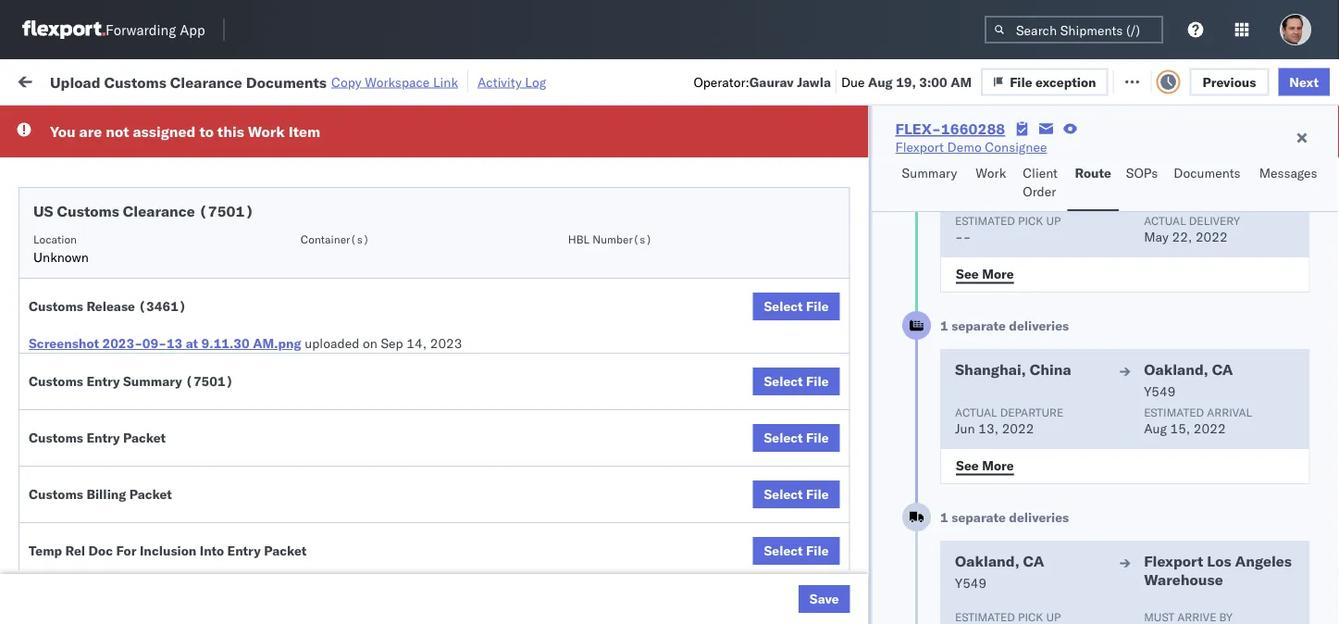 Task type: describe. For each thing, give the bounding box(es) containing it.
action
[[1276, 72, 1317, 88]]

upload for proof
[[43, 510, 85, 526]]

confirm delivery
[[43, 469, 141, 485]]

demo123 for confirm pickup from los angeles, ca
[[1261, 388, 1323, 405]]

2 2001714 from the top
[[1062, 225, 1118, 242]]

upload proof of delivery
[[43, 510, 185, 526]]

ca up flex-1911466
[[1023, 552, 1044, 570]]

nyku9743990
[[1141, 144, 1232, 160]]

pick for estimated pick up --
[[1018, 213, 1043, 227]]

angeles inside schedule pickup from los angeles international airport
[[199, 175, 246, 191]]

next
[[1290, 73, 1319, 90]]

13,
[[978, 420, 999, 437]]

log
[[525, 74, 546, 90]]

documents inside button
[[1174, 165, 1241, 181]]

flex id
[[992, 151, 1027, 165]]

3:00 for bookings test consignee
[[298, 470, 326, 486]]

2 air from the top
[[567, 225, 583, 242]]

estimated for 15,
[[1144, 405, 1204, 419]]

import
[[156, 72, 198, 88]]

air for upload customs clearance documents
[[567, 266, 583, 282]]

upload customs clearance documents
[[43, 256, 203, 291]]

track
[[479, 72, 509, 88]]

ocean lcl for honeywell
[[567, 348, 631, 364]]

my
[[19, 67, 48, 93]]

summary button
[[895, 156, 969, 211]]

customs down screenshot
[[29, 373, 83, 389]]

1 see more button from the top
[[945, 260, 1025, 288]]

customs up confirm delivery
[[29, 430, 83, 446]]

2 integration test account - western digital from the top
[[807, 225, 1056, 242]]

confirm inside button
[[43, 469, 90, 485]]

2 3:30 pm est, feb 17, 2023 from the top
[[298, 225, 465, 242]]

work
[[53, 67, 101, 93]]

1 separate from the top
[[951, 318, 1006, 334]]

flex-1911466
[[1022, 592, 1118, 608]]

los down 13 at the left bottom of page
[[167, 378, 188, 394]]

1 mawb1234 from the top
[[1261, 185, 1333, 201]]

schedule delivery appointment link for 2:59 am est, feb 17, 2023
[[43, 142, 228, 161]]

2 see more from the top
[[956, 457, 1014, 473]]

actual for jun
[[955, 405, 997, 419]]

1 maeu1234567 from the top
[[1141, 347, 1234, 363]]

0 vertical spatial oakland, ca y549
[[1144, 360, 1233, 399]]

entry for summary
[[87, 373, 120, 389]]

0 vertical spatial at
[[375, 72, 387, 88]]

2:59 for 2:59 am est, feb 28, 2023
[[298, 551, 326, 568]]

confirm delivery button
[[43, 468, 141, 488]]

2 confirm from the top
[[43, 419, 90, 435]]

hbl
[[568, 232, 590, 246]]

1 integration test account - western digital from the top
[[807, 185, 1056, 201]]

hbl number(s)
[[568, 232, 652, 246]]

pm for upload customs clearance documents
[[329, 266, 350, 282]]

17, for schedule pickup from los angeles international airport
[[410, 185, 430, 201]]

upload proof of delivery button
[[43, 509, 185, 529]]

delivery for 2:59 am est, feb 17, 2023
[[101, 143, 148, 159]]

angeles, for 2nd confirm pickup from los angeles, ca "button" from the bottom
[[191, 378, 242, 394]]

1 2150210 from the top
[[1062, 266, 1118, 282]]

products
[[721, 144, 773, 160]]

appointment for 2:59 am est, feb 17, 2023
[[152, 143, 228, 159]]

confirm pickup from los angeles, ca link for 2nd confirm pickup from los angeles, ca "button"
[[43, 418, 263, 455]]

not
[[106, 122, 129, 141]]

upload proof of delivery link
[[43, 509, 185, 527]]

los inside flexport los angeles warehouse
[[1207, 552, 1231, 570]]

2 schedule delivery appointment button from the top
[[43, 224, 228, 244]]

china
[[1030, 360, 1071, 379]]

am for 2:59 am est, feb 17, 2023
[[329, 144, 351, 160]]

upload customs clearance documents link
[[43, 255, 263, 292]]

snoozed : no
[[383, 115, 449, 129]]

risk
[[390, 72, 412, 88]]

up for estimated pick up
[[1046, 610, 1061, 624]]

delivery right of
[[138, 510, 185, 526]]

for
[[116, 543, 137, 559]]

2 vertical spatial packet
[[264, 543, 307, 559]]

1 schedule pickup from los angeles, ca link from the top
[[43, 296, 263, 333]]

otter for otter products - test account
[[687, 144, 717, 160]]

ca for 1st schedule pickup from los angeles, ca 'link' from the bottom of the page
[[43, 560, 60, 576]]

mode
[[567, 151, 595, 165]]

select file for customs entry packet
[[764, 430, 829, 446]]

2 1 separate deliveries from the top
[[940, 509, 1069, 525]]

ocean for otter products - test account
[[567, 144, 605, 160]]

packet for customs billing packet
[[129, 486, 172, 502]]

estimated for -
[[955, 213, 1015, 227]]

deadline button
[[289, 147, 474, 166]]

consignee button
[[798, 147, 965, 166]]

estimated pick up
[[955, 610, 1061, 624]]

flexport inside flexport demo consignee link
[[896, 139, 944, 155]]

3 flxt000019 from the top
[[1261, 429, 1340, 445]]

flex-1919147
[[1022, 551, 1118, 568]]

am.png
[[253, 335, 301, 351]]

resize handle column header for flex id
[[1109, 144, 1131, 624]]

los left into
[[175, 541, 195, 557]]

messages button
[[1252, 156, 1328, 211]]

pick for estimated pick up
[[1018, 610, 1043, 624]]

2 1 from the top
[[940, 509, 948, 525]]

1 deliveries from the top
[[1009, 318, 1069, 334]]

container(s)
[[301, 232, 370, 246]]

19,
[[896, 73, 916, 90]]

file for customs release (3461)
[[806, 298, 829, 314]]

angeles, for 2nd confirm pickup from los angeles, ca "button"
[[191, 419, 242, 435]]

flxt000019 for schedule delivery appointment
[[1261, 348, 1340, 364]]

previous button
[[1190, 68, 1270, 96]]

flex-1660288
[[896, 119, 1006, 138]]

ocean for bookings test consignee
[[567, 470, 605, 486]]

customs up location
[[57, 202, 119, 220]]

air for upload proof of delivery
[[567, 511, 583, 527]]

flexport inside flexport los angeles warehouse
[[1144, 552, 1203, 570]]

0 horizontal spatial summary
[[123, 373, 182, 389]]

from right for
[[144, 541, 171, 557]]

order
[[1023, 183, 1057, 200]]

customs down confirm delivery
[[29, 486, 83, 502]]

appointment for 10:30 pm est, feb 21, 2023
[[152, 347, 228, 363]]

confirm pickup from los angeles, ca link for 2nd confirm pickup from los angeles, ca "button" from the bottom
[[43, 377, 263, 414]]

otter products - test account
[[687, 144, 865, 160]]

you are not assigned to this work item
[[50, 122, 321, 141]]

187
[[433, 72, 457, 88]]

2:59 am est, feb 28, 2023
[[298, 551, 466, 568]]

file for customs entry summary (7501)
[[806, 373, 829, 389]]

flexport. image
[[22, 20, 106, 39]]

2023 for flex-1911408
[[434, 470, 466, 486]]

schedule for 2:59 am est, feb 17, 2023's schedule delivery appointment button
[[43, 143, 97, 159]]

flex-1977428 for schedule delivery appointment
[[1022, 348, 1118, 364]]

2 vertical spatial demu1232567
[[1235, 592, 1329, 608]]

1 flex-2150210 from the top
[[1022, 266, 1118, 282]]

(3461)
[[138, 298, 187, 314]]

3 flex-1977428 from the top
[[1022, 429, 1118, 445]]

est, for flex-2150210
[[361, 511, 389, 527]]

from down customs entry summary (7501)
[[137, 419, 164, 435]]

confirm delivery link
[[43, 468, 141, 487]]

resize handle column header for workitem
[[265, 144, 287, 624]]

forwarding
[[106, 21, 176, 38]]

delivery down us customs clearance (7501) at the top of the page
[[101, 225, 148, 241]]

shanghai, china
[[955, 360, 1071, 379]]

2 vertical spatial work
[[976, 165, 1007, 181]]

numbers
[[1141, 159, 1186, 173]]

pickup for integration test account - western digital
[[101, 175, 141, 191]]

2 maeu1234567 from the top
[[1141, 429, 1234, 445]]

1 vertical spatial flexport demo consignee
[[687, 551, 839, 568]]

2 schedule delivery appointment link from the top
[[43, 224, 228, 242]]

1 2001714 from the top
[[1062, 185, 1118, 201]]

proof
[[88, 510, 119, 526]]

select for customs entry summary (7501)
[[764, 373, 803, 389]]

schedule pickup from los angeles international airport
[[43, 175, 246, 209]]

1 vertical spatial oakland,
[[955, 552, 1019, 570]]

documents for upload customs clearance documents copy workspace link
[[246, 72, 327, 91]]

file for customs billing packet
[[806, 486, 829, 502]]

forwarding app link
[[22, 20, 205, 39]]

los inside schedule pickup from los angeles international airport
[[175, 175, 195, 191]]

snooze
[[502, 151, 538, 165]]

Search Shipments (/) text field
[[985, 16, 1164, 44]]

select for customs billing packet
[[764, 486, 803, 502]]

1 vertical spatial demo
[[739, 551, 773, 568]]

may
[[1144, 229, 1169, 245]]

mbl/mawb nu button
[[1252, 147, 1340, 166]]

: for status
[[133, 115, 136, 129]]

route button
[[1068, 156, 1119, 211]]

batch action button
[[1208, 66, 1329, 94]]

confirm pickup from los angeles, ca for confirm pickup from los angeles, ca link for 2nd confirm pickup from los angeles, ca "button" from the bottom
[[43, 378, 242, 413]]

1 3:30 pm est, feb 17, 2023 from the top
[[298, 185, 465, 201]]

2 3:30 from the top
[[298, 225, 326, 242]]

1 western from the top
[[966, 185, 1015, 201]]

forwarding app
[[106, 21, 205, 38]]

1919147
[[1062, 551, 1118, 568]]

est, for flex-1919147
[[354, 551, 382, 568]]

2 schedule pickup from los angeles, ca link from the top
[[43, 540, 263, 577]]

3:00 for integration test account - on ag
[[298, 266, 326, 282]]

demo123 for confirm delivery
[[1261, 470, 1323, 486]]

feb left the '20,'
[[384, 266, 407, 282]]

2022 for aug 15, 2022
[[1194, 420, 1226, 437]]

schedule delivery appointment button for 10:30 pm est, feb 21, 2023
[[43, 346, 228, 366]]

0 vertical spatial upload
[[50, 72, 100, 91]]

customs up status
[[104, 72, 167, 91]]

status
[[100, 115, 133, 129]]

select file button for customs entry summary (7501)
[[753, 368, 840, 395]]

location unknown
[[33, 232, 89, 265]]

2 vertical spatial entry
[[227, 543, 261, 559]]

25, for 3:00 am est, feb 25, 2023
[[411, 470, 431, 486]]

must arrive by
[[1144, 610, 1233, 624]]

customs entry summary (7501)
[[29, 373, 234, 389]]

0174829274 for 3:00 pm est, feb 20, 2023
[[1261, 266, 1340, 282]]

1977428 for schedule delivery appointment
[[1062, 348, 1118, 364]]

2 western from the top
[[966, 225, 1015, 242]]

2022 for jun 13, 2022
[[1002, 420, 1034, 437]]

1977428 for schedule pickup from los angeles, ca
[[1062, 307, 1118, 323]]

2023 for flex-2001714
[[433, 225, 465, 242]]

message
[[248, 72, 300, 88]]

20,
[[410, 266, 430, 282]]

documents for upload customs clearance documents
[[43, 275, 110, 291]]

28,
[[411, 551, 431, 568]]

feb for flex-1911408
[[385, 470, 408, 486]]

ocean lcl for otter
[[567, 144, 631, 160]]

estimated pick up --
[[955, 213, 1061, 245]]

0 vertical spatial demo
[[948, 139, 982, 155]]

2 vertical spatial estimated
[[955, 610, 1015, 624]]

schedule pickup from los angeles, ca for 1st schedule pickup from los angeles, ca 'link' from the bottom of the page
[[43, 541, 250, 576]]

gaurav
[[750, 73, 794, 90]]

2 vertical spatial 17,
[[410, 225, 430, 242]]

est, down the deadline button
[[353, 185, 381, 201]]

lcl for otter products - test account
[[608, 144, 631, 160]]

sep
[[381, 335, 403, 351]]

flex-1977428 for schedule pickup from los angeles, ca
[[1022, 307, 1118, 323]]

3 1977428 from the top
[[1062, 429, 1118, 445]]

mbl/mawb nu
[[1261, 151, 1340, 165]]

am up the 'flex-1660288'
[[951, 73, 972, 90]]

llc
[[901, 144, 924, 160]]

am for 2:59 am est, feb 28, 2023
[[329, 551, 351, 568]]

1 see more from the top
[[956, 265, 1014, 281]]

1 vertical spatial oakland, ca y549
[[955, 552, 1044, 591]]

1 confirm pickup from los angeles, ca button from the top
[[43, 377, 263, 416]]

pm up 3:00 pm est, feb 20, 2023
[[329, 225, 350, 242]]

2 deliveries from the top
[[1009, 509, 1069, 525]]

1 3:30 from the top
[[298, 185, 326, 201]]

1 flex-2001714 from the top
[[1022, 185, 1118, 201]]

0174829274 for 12:00 pm est, feb 25, 2023
[[1261, 511, 1340, 527]]

14,
[[407, 335, 427, 351]]

0 vertical spatial aug
[[869, 73, 893, 90]]

2:59 for 2:59 am est, feb 17, 2023
[[298, 144, 326, 160]]

angeles, for the schedule pickup from los angeles, ca button
[[199, 297, 250, 313]]

10:30 pm est, feb 21, 2023
[[298, 348, 473, 364]]

ca up arrival
[[1212, 360, 1233, 379]]

2 schedule delivery appointment from the top
[[43, 225, 228, 241]]

feb down the deadline button
[[384, 185, 407, 201]]

due
[[842, 73, 865, 90]]

2 flex-2150210 from the top
[[1022, 511, 1118, 527]]

resize handle column header for client name
[[776, 144, 798, 624]]

work button
[[969, 156, 1016, 211]]

departure
[[1000, 405, 1064, 419]]

0 vertical spatial work
[[201, 72, 233, 88]]

number(s)
[[593, 232, 652, 246]]

0 vertical spatial y549
[[1144, 383, 1176, 399]]

0 horizontal spatial y549
[[955, 575, 987, 591]]

client order button
[[1016, 156, 1068, 211]]

1 vertical spatial at
[[186, 335, 198, 351]]

778 at risk
[[348, 72, 412, 88]]

due aug 19, 3:00 am
[[842, 73, 972, 90]]

aug inside estimated arrival aug 15, 2022
[[1144, 420, 1167, 437]]

1911466
[[1062, 592, 1118, 608]]

pickup down customs entry summary (7501)
[[93, 419, 133, 435]]

Search Work text field
[[718, 66, 920, 94]]

2023 for flex-1977428
[[441, 348, 473, 364]]

next button
[[1279, 68, 1330, 96]]

client for client name
[[687, 151, 717, 165]]

9.11.30
[[201, 335, 250, 351]]



Task type: vqa. For each thing, say whether or not it's contained in the screenshot.
4th CEAU7522281,
no



Task type: locate. For each thing, give the bounding box(es) containing it.
1 flex-1977428 from the top
[[1022, 307, 1118, 323]]

entry
[[87, 373, 120, 389], [87, 430, 120, 446], [227, 543, 261, 559]]

1 horizontal spatial :
[[426, 115, 429, 129]]

2 1977428 from the top
[[1062, 348, 1118, 364]]

1 lcl from the top
[[608, 144, 631, 160]]

fcl for bookings test consignee
[[608, 470, 631, 486]]

1 vertical spatial documents
[[1174, 165, 1241, 181]]

1 vertical spatial schedule pickup from los angeles, ca link
[[43, 540, 263, 577]]

3 select file from the top
[[764, 430, 829, 446]]

deliveries up the china on the bottom right of the page
[[1009, 318, 1069, 334]]

file exception
[[1024, 72, 1111, 88], [1010, 73, 1097, 90]]

1 vertical spatial flxt000019
[[1261, 348, 1340, 364]]

client up order
[[1023, 165, 1058, 181]]

pm down deadline
[[329, 185, 350, 201]]

1977428 up departure
[[1062, 348, 1118, 364]]

upload down location
[[43, 256, 85, 272]]

pickup inside schedule pickup from los angeles international airport
[[101, 175, 141, 191]]

2 : from the left
[[426, 115, 429, 129]]

resize handle column header
[[265, 144, 287, 624], [470, 144, 493, 624], [535, 144, 557, 624], [655, 144, 678, 624], [776, 144, 798, 624], [961, 144, 983, 624], [1109, 144, 1131, 624], [1229, 144, 1252, 624], [1306, 144, 1329, 624]]

10:30
[[298, 348, 334, 364]]

2 vertical spatial 1977428
[[1062, 429, 1118, 445]]

0 horizontal spatial on
[[363, 335, 378, 351]]

clearance for upload customs clearance documents
[[143, 256, 203, 272]]

pick inside estimated pick up --
[[1018, 213, 1043, 227]]

feb for flex-2001714
[[384, 225, 407, 242]]

2 horizontal spatial work
[[976, 165, 1007, 181]]

1 flex-1911408 from the top
[[1022, 388, 1118, 405]]

app
[[180, 21, 205, 38]]

us
[[33, 202, 53, 220]]

2022 inside actual delivery may 22, 2022
[[1196, 229, 1228, 245]]

confirm pickup from los angeles, ca button down customs entry summary (7501)
[[43, 418, 263, 457]]

:
[[133, 115, 136, 129], [426, 115, 429, 129]]

appointment down the schedule pickup from los angeles, ca button
[[152, 347, 228, 363]]

1 vertical spatial confirm pickup from los angeles, ca
[[43, 419, 242, 454]]

0 vertical spatial 3:00
[[920, 73, 948, 90]]

schedule delivery appointment for 2:59 am est, feb 17, 2023
[[43, 143, 228, 159]]

select for temp rel doc for inclusion into entry packet
[[764, 543, 803, 559]]

3 schedule delivery appointment from the top
[[43, 347, 228, 363]]

flxt000019 for schedule pickup from los angeles, ca
[[1261, 307, 1340, 323]]

pm
[[329, 185, 350, 201], [329, 225, 350, 242], [329, 266, 350, 282], [337, 348, 358, 364], [337, 511, 358, 527]]

2 vertical spatial clearance
[[143, 256, 203, 272]]

schedule delivery appointment link down us customs clearance (7501) at the top of the page
[[43, 224, 228, 242]]

2 ocean from the top
[[567, 348, 605, 364]]

maeu1234567
[[1141, 347, 1234, 363], [1141, 429, 1234, 445]]

15,
[[1170, 420, 1190, 437]]

flex-1919147 button
[[992, 547, 1122, 573], [992, 547, 1122, 573]]

container numbers button
[[1131, 140, 1233, 173]]

2 lcl from the top
[[608, 348, 631, 364]]

1 appointment from the top
[[152, 143, 228, 159]]

2 up from the top
[[1046, 610, 1061, 624]]

1 more from the top
[[982, 265, 1014, 281]]

1 ocean lcl from the top
[[567, 144, 631, 160]]

pm right 10:30 on the left bottom of the page
[[337, 348, 358, 364]]

aug left 19,
[[869, 73, 893, 90]]

1 horizontal spatial summary
[[902, 165, 958, 181]]

snoozed
[[383, 115, 426, 129]]

schedule for schedule pickup from los angeles international airport button
[[43, 175, 97, 191]]

0 vertical spatial separate
[[951, 318, 1006, 334]]

1 up from the top
[[1046, 213, 1061, 227]]

2 2:59 from the top
[[298, 551, 326, 568]]

demu1232567 down --
[[1235, 592, 1329, 608]]

0 vertical spatial appointment
[[152, 143, 228, 159]]

packet down 12:00
[[264, 543, 307, 559]]

work right import
[[201, 72, 233, 88]]

demu1232567
[[1141, 388, 1235, 404], [1141, 469, 1235, 486], [1235, 592, 1329, 608]]

1 vertical spatial (7501)
[[185, 373, 234, 389]]

y549
[[1144, 383, 1176, 399], [955, 575, 987, 591]]

actual inside actual departure jun 13, 2022
[[955, 405, 997, 419]]

1 confirm pickup from los angeles, ca link from the top
[[43, 377, 263, 414]]

1 horizontal spatial on
[[461, 72, 475, 88]]

pickup up airport
[[101, 175, 141, 191]]

up inside estimated pick up --
[[1046, 213, 1061, 227]]

oakland,
[[1144, 360, 1208, 379], [955, 552, 1019, 570]]

pm for upload proof of delivery
[[337, 511, 358, 527]]

2022 for may 22, 2022
[[1196, 229, 1228, 245]]

integration test account - on ag
[[687, 266, 886, 282], [807, 266, 1007, 282], [687, 511, 886, 527], [807, 511, 1007, 527]]

actual delivery may 22, 2022
[[1144, 213, 1240, 245]]

feb up 12:00 pm est, feb 25, 2023 at the bottom
[[385, 470, 408, 486]]

2 vertical spatial demo
[[739, 592, 773, 608]]

customs billing packet
[[29, 486, 172, 502]]

delivery for 3:00 am est, feb 25, 2023
[[93, 469, 141, 485]]

demo
[[948, 139, 982, 155], [739, 551, 773, 568], [739, 592, 773, 608]]

actual inside actual delivery may 22, 2022
[[1144, 213, 1186, 227]]

upload for customs
[[43, 256, 85, 272]]

flex-1911408 for confirm delivery
[[1022, 470, 1118, 486]]

flexport demo consignee link
[[896, 138, 1048, 156]]

client order
[[1023, 165, 1058, 200]]

fcl for flexport demo consignee
[[608, 551, 631, 568]]

file exception button
[[996, 66, 1123, 94], [996, 66, 1123, 94], [982, 68, 1109, 96], [982, 68, 1109, 96]]

select file for customs entry summary (7501)
[[764, 373, 829, 389]]

1 2:59 from the top
[[298, 144, 326, 160]]

3 schedule from the top
[[43, 225, 97, 241]]

doc
[[89, 543, 113, 559]]

pickup for honeywell - test account
[[101, 297, 141, 313]]

documents up in
[[246, 72, 327, 91]]

billing
[[87, 486, 126, 502]]

file for temp rel doc for inclusion into entry packet
[[806, 543, 829, 559]]

flex-2150210
[[1022, 266, 1118, 282], [1022, 511, 1118, 527]]

2150210 down 'route' button in the right of the page
[[1062, 266, 1118, 282]]

deliveries
[[1009, 318, 1069, 334], [1009, 509, 1069, 525]]

actual
[[1144, 213, 1186, 227], [955, 405, 997, 419]]

at left risk
[[375, 72, 387, 88]]

messages
[[1260, 165, 1318, 181]]

3 resize handle column header from the left
[[535, 144, 557, 624]]

0 vertical spatial lcl
[[608, 144, 631, 160]]

0 vertical spatial 1911408
[[1062, 388, 1118, 405]]

5 schedule from the top
[[43, 347, 97, 363]]

work,
[[194, 115, 224, 129]]

from inside schedule pickup from los angeles international airport
[[144, 175, 171, 191]]

2 vertical spatial documents
[[43, 275, 110, 291]]

delivery
[[1189, 213, 1240, 227]]

oakland, up estimated arrival aug 15, 2022
[[1144, 360, 1208, 379]]

ca down temp
[[43, 560, 60, 576]]

estimated inside estimated pick up --
[[955, 213, 1015, 227]]

1 vertical spatial schedule delivery appointment
[[43, 225, 228, 241]]

12:00 pm est, feb 25, 2023
[[298, 511, 473, 527]]

0 vertical spatial schedule pickup from los angeles, ca link
[[43, 296, 263, 333]]

0 horizontal spatial angeles
[[199, 175, 246, 191]]

from down upload customs clearance documents button
[[144, 297, 171, 313]]

schedule for schedule delivery appointment button related to 10:30 pm est, feb 21, 2023
[[43, 347, 97, 363]]

schedule pickup from los angeles, ca button
[[43, 296, 263, 335]]

1 0174829274 from the top
[[1261, 266, 1340, 282]]

client for client order
[[1023, 165, 1058, 181]]

otter left name
[[687, 144, 717, 160]]

1 vertical spatial work
[[248, 122, 285, 141]]

screenshot
[[29, 335, 99, 351]]

los
[[175, 175, 195, 191], [175, 297, 195, 313], [167, 378, 188, 394], [167, 419, 188, 435], [175, 541, 195, 557], [1207, 552, 1231, 570]]

1 vertical spatial flex-2150210
[[1022, 511, 1118, 527]]

products,
[[841, 144, 898, 160]]

1 see from the top
[[956, 265, 979, 281]]

2 select file button from the top
[[753, 368, 840, 395]]

1 schedule from the top
[[43, 143, 97, 159]]

mbl/mawb
[[1261, 151, 1325, 165]]

ocean fcl for flexport
[[567, 551, 631, 568]]

feb down snoozed
[[385, 144, 408, 160]]

1977428 down departure
[[1062, 429, 1118, 445]]

0 vertical spatial 2:59
[[298, 144, 326, 160]]

schedule pickup from los angeles, ca down of
[[43, 541, 250, 576]]

5 select file button from the top
[[753, 537, 840, 565]]

0 vertical spatial demo123
[[1261, 388, 1323, 405]]

feb left 28,
[[385, 551, 408, 568]]

0 vertical spatial more
[[982, 265, 1014, 281]]

2022 inside estimated arrival aug 15, 2022
[[1194, 420, 1226, 437]]

1911408
[[1062, 388, 1118, 405], [1062, 470, 1118, 486]]

1 horizontal spatial documents
[[246, 72, 327, 91]]

1 horizontal spatial y549
[[1144, 383, 1176, 399]]

flex-1911466 button
[[992, 587, 1122, 613], [992, 587, 1122, 613]]

feb left 21, at the left of the page
[[392, 348, 415, 364]]

see for 2nd see more button from the top
[[956, 457, 979, 473]]

estimated
[[955, 213, 1015, 227], [1144, 405, 1204, 419], [955, 610, 1015, 624]]

2 flex-1977428 from the top
[[1022, 348, 1118, 364]]

resize handle column header for mode
[[655, 144, 678, 624]]

of
[[123, 510, 135, 526]]

more down estimated pick up --
[[982, 265, 1014, 281]]

1911408 for confirm delivery
[[1062, 470, 1118, 486]]

summary inside button
[[902, 165, 958, 181]]

actual up may
[[1144, 213, 1186, 227]]

5 select from the top
[[764, 543, 803, 559]]

187 on track
[[433, 72, 509, 88]]

1 vertical spatial deliveries
[[1009, 509, 1069, 525]]

upload
[[50, 72, 100, 91], [43, 256, 85, 272], [43, 510, 85, 526]]

select file
[[764, 298, 829, 314], [764, 373, 829, 389], [764, 430, 829, 446], [764, 486, 829, 502], [764, 543, 829, 559]]

schedule inside schedule pickup from los angeles international airport
[[43, 175, 97, 191]]

2 flex-1911408 from the top
[[1022, 470, 1118, 486]]

2 pick from the top
[[1018, 610, 1043, 624]]

schedule delivery appointment link up customs entry summary (7501)
[[43, 346, 228, 364]]

los up bicu1234565, demu1232567
[[1207, 552, 1231, 570]]

from
[[144, 175, 171, 191], [144, 297, 171, 313], [137, 378, 164, 394], [137, 419, 164, 435], [144, 541, 171, 557]]

entry down 2023-
[[87, 373, 120, 389]]

2 see more button from the top
[[945, 452, 1025, 480]]

file for customs entry packet
[[806, 430, 829, 446]]

upload up by:
[[50, 72, 100, 91]]

schedule left 2023-
[[43, 347, 97, 363]]

7 resize handle column header from the left
[[1109, 144, 1131, 624]]

1 vertical spatial 3:30
[[298, 225, 326, 242]]

2 vertical spatial upload
[[43, 510, 85, 526]]

4 air from the top
[[567, 511, 583, 527]]

entry for packet
[[87, 430, 120, 446]]

bookings test consignee
[[687, 388, 835, 405], [807, 388, 955, 405], [687, 470, 835, 486], [807, 470, 955, 486], [807, 551, 955, 568], [807, 592, 955, 608]]

maeu1234567 down arrival
[[1141, 429, 1234, 445]]

est, for flex-1988285
[[354, 144, 382, 160]]

1 fcl from the top
[[608, 470, 631, 486]]

0 vertical spatial oakland,
[[1144, 360, 1208, 379]]

western down flex
[[966, 185, 1015, 201]]

customs up the release
[[88, 256, 140, 272]]

mode button
[[557, 147, 659, 166]]

documents down nyku9743990 at the right of page
[[1174, 165, 1241, 181]]

2:59 down item
[[298, 144, 326, 160]]

up for estimated pick up --
[[1046, 213, 1061, 227]]

1 schedule delivery appointment from the top
[[43, 143, 228, 159]]

(7501)
[[199, 202, 254, 220], [185, 373, 234, 389]]

1 vertical spatial demu1232567
[[1141, 469, 1235, 486]]

exception
[[1050, 72, 1111, 88], [1036, 73, 1097, 90]]

3 select file button from the top
[[753, 424, 840, 452]]

customs release (3461)
[[29, 298, 187, 314]]

schedule pickup from los angeles, ca for second schedule pickup from los angeles, ca 'link' from the bottom of the page
[[43, 297, 250, 331]]

est, left 14,
[[361, 348, 389, 364]]

select file for customs billing packet
[[764, 486, 829, 502]]

1 vertical spatial 25,
[[418, 511, 438, 527]]

3 schedule delivery appointment button from the top
[[43, 346, 228, 366]]

0 vertical spatial pick
[[1018, 213, 1043, 227]]

pm down container(s)
[[329, 266, 350, 282]]

actual departure jun 13, 2022
[[955, 405, 1064, 437]]

import work
[[156, 72, 233, 88]]

1 vertical spatial more
[[982, 457, 1014, 473]]

oakland, ca y549 up "estimated pick up"
[[955, 552, 1044, 591]]

25, up 28,
[[418, 511, 438, 527]]

delivery up customs entry summary (7501)
[[101, 347, 148, 363]]

upload inside 'upload customs clearance documents'
[[43, 256, 85, 272]]

unknown
[[33, 249, 89, 265]]

select file button for temp rel doc for inclusion into entry packet
[[753, 537, 840, 565]]

1 resize handle column header from the left
[[265, 144, 287, 624]]

1977428 up the china on the bottom right of the page
[[1062, 307, 1118, 323]]

flex-1977428 up departure
[[1022, 348, 1118, 364]]

0 vertical spatial summary
[[902, 165, 958, 181]]

flex-1911408 for confirm pickup from los angeles, ca
[[1022, 388, 1118, 405]]

bicu1234565,
[[1141, 592, 1232, 608]]

select file button for customs billing packet
[[753, 481, 840, 508]]

3 appointment from the top
[[152, 347, 228, 363]]

documents inside 'upload customs clearance documents'
[[43, 275, 110, 291]]

2 otter from the left
[[807, 144, 838, 160]]

1 ocean from the top
[[567, 144, 605, 160]]

1 vertical spatial 2001714
[[1062, 225, 1118, 242]]

schedule up unknown in the left top of the page
[[43, 225, 97, 241]]

otter
[[687, 144, 717, 160], [807, 144, 838, 160]]

0 vertical spatial 1 separate deliveries
[[940, 318, 1069, 334]]

1 vertical spatial integration test account - western digital
[[807, 225, 1056, 242]]

2 vertical spatial confirm
[[43, 469, 90, 485]]

2023 for flex-2150210
[[441, 511, 473, 527]]

flex-1988285
[[1022, 144, 1118, 160]]

from for bookings test consignee
[[137, 378, 164, 394]]

1 vertical spatial ocean lcl
[[567, 348, 631, 364]]

1911408 down the china on the bottom right of the page
[[1062, 388, 1118, 405]]

1 vertical spatial flex-1977428
[[1022, 348, 1118, 364]]

0 vertical spatial deliveries
[[1009, 318, 1069, 334]]

0 vertical spatial 17,
[[411, 144, 431, 160]]

pickup for bookings test consignee
[[93, 378, 133, 394]]

2022 inside actual departure jun 13, 2022
[[1002, 420, 1034, 437]]

4 schedule from the top
[[43, 297, 97, 313]]

est, up 2:59 am est, feb 28, 2023
[[361, 511, 389, 527]]

0 vertical spatial 2150210
[[1062, 266, 1118, 282]]

flex-1977428 up the china on the bottom right of the page
[[1022, 307, 1118, 323]]

import work button
[[148, 59, 241, 101]]

customs inside 'upload customs clearance documents'
[[88, 256, 140, 272]]

resize handle column header for consignee
[[961, 144, 983, 624]]

0 horizontal spatial oakland,
[[955, 552, 1019, 570]]

feb for flex-2150210
[[392, 511, 415, 527]]

1 demo123 from the top
[[1261, 388, 1323, 405]]

los down customs entry summary (7501)
[[167, 419, 188, 435]]

lcl
[[608, 144, 631, 160], [608, 348, 631, 364]]

2 appointment from the top
[[152, 225, 228, 241]]

flex-
[[896, 119, 941, 138], [1022, 144, 1062, 160], [1022, 185, 1062, 201], [1022, 225, 1062, 242], [1022, 266, 1062, 282], [1022, 307, 1062, 323], [1022, 348, 1062, 364], [1022, 388, 1062, 405], [1022, 429, 1062, 445], [1022, 470, 1062, 486], [1022, 511, 1062, 527], [1022, 551, 1062, 568], [1022, 592, 1062, 608]]

select file button for customs release (3461)
[[753, 293, 840, 320]]

est, for flex-1977428
[[361, 348, 389, 364]]

summary down 09-
[[123, 373, 182, 389]]

schedule delivery appointment down us customs clearance (7501) at the top of the page
[[43, 225, 228, 241]]

2:59 down 12:00
[[298, 551, 326, 568]]

1 vertical spatial upload
[[43, 256, 85, 272]]

0 horizontal spatial documents
[[43, 275, 110, 291]]

2001714 down 'route' button in the right of the page
[[1062, 225, 1118, 242]]

pickup down upload proof of delivery button
[[101, 541, 141, 557]]

container
[[1141, 144, 1190, 158]]

2023-
[[102, 335, 142, 351]]

flex-1660288 link
[[896, 119, 1006, 138]]

schedule pickup from los angeles, ca
[[43, 297, 250, 331], [43, 541, 250, 576]]

1 vertical spatial 2150210
[[1062, 511, 1118, 527]]

1 vertical spatial 1911408
[[1062, 470, 1118, 486]]

2 schedule from the top
[[43, 175, 97, 191]]

am
[[951, 73, 972, 90], [329, 144, 351, 160], [329, 470, 351, 486], [329, 551, 351, 568]]

western down work button
[[966, 225, 1015, 242]]

1 horizontal spatial work
[[248, 122, 285, 141]]

3 ocean from the top
[[567, 470, 605, 486]]

otter for otter products, llc
[[807, 144, 838, 160]]

3 air from the top
[[567, 266, 583, 282]]

1 separate deliveries up shanghai, china
[[940, 318, 1069, 334]]

2:59
[[298, 144, 326, 160], [298, 551, 326, 568]]

1 vertical spatial 1 separate deliveries
[[940, 509, 1069, 525]]

aug left 15,
[[1144, 420, 1167, 437]]

2 horizontal spatial documents
[[1174, 165, 1241, 181]]

schedule delivery appointment down not
[[43, 143, 228, 159]]

pm for schedule pickup from los angeles international airport
[[329, 185, 350, 201]]

confirm up customs billing packet
[[43, 469, 90, 485]]

1 confirm from the top
[[43, 378, 90, 394]]

digital down id
[[1018, 185, 1056, 201]]

angeles down this at the left top
[[199, 175, 246, 191]]

am down 12:00
[[329, 551, 351, 568]]

0 vertical spatial 25,
[[411, 470, 431, 486]]

0 vertical spatial flexport demo consignee
[[896, 139, 1048, 155]]

2001714
[[1062, 185, 1118, 201], [1062, 225, 1118, 242]]

0 vertical spatial see
[[956, 265, 979, 281]]

demu1232567 for confirm pickup from los angeles, ca
[[1141, 388, 1235, 404]]

0 vertical spatial entry
[[87, 373, 120, 389]]

1911408 for confirm pickup from los angeles, ca
[[1062, 388, 1118, 405]]

lcl for honeywell - test account
[[608, 348, 631, 364]]

2 schedule pickup from los angeles, ca from the top
[[43, 541, 250, 576]]

9 resize handle column header from the left
[[1306, 144, 1329, 624]]

2150210 up 1919147
[[1062, 511, 1118, 527]]

0 vertical spatial demu1232567
[[1141, 388, 1235, 404]]

shanghai,
[[955, 360, 1026, 379]]

est, for flex-2001714
[[353, 225, 381, 242]]

2 see from the top
[[956, 457, 979, 473]]

2 vertical spatial flex-1977428
[[1022, 429, 1118, 445]]

1 vertical spatial see
[[956, 457, 979, 473]]

y549 up 15,
[[1144, 383, 1176, 399]]

6 resize handle column header from the left
[[961, 144, 983, 624]]

delivery inside button
[[93, 469, 141, 485]]

1 vertical spatial y549
[[955, 575, 987, 591]]

from up airport
[[144, 175, 171, 191]]

1 vertical spatial entry
[[87, 430, 120, 446]]

feb for flex-1988285
[[385, 144, 408, 160]]

1 vertical spatial actual
[[955, 405, 997, 419]]

0 vertical spatial flxt000019
[[1261, 307, 1340, 323]]

angeles, inside button
[[199, 297, 250, 313]]

0 vertical spatial on
[[461, 72, 475, 88]]

pickup down 'upload customs clearance documents'
[[101, 297, 141, 313]]

1 vertical spatial digital
[[1018, 225, 1056, 242]]

1 vertical spatial schedule delivery appointment link
[[43, 224, 228, 242]]

feb for flex-1919147
[[385, 551, 408, 568]]

from for honeywell - test account
[[144, 297, 171, 313]]

1 vertical spatial ocean fcl
[[567, 551, 631, 568]]

customs
[[104, 72, 167, 91], [57, 202, 119, 220], [88, 256, 140, 272], [29, 298, 83, 314], [29, 373, 83, 389], [29, 430, 83, 446], [29, 486, 83, 502]]

2 0174829274 from the top
[[1261, 511, 1340, 527]]

copy workspace link button
[[331, 74, 458, 90]]

separate down "13,"
[[951, 509, 1006, 525]]

ocean for flexport demo consignee
[[567, 551, 605, 568]]

0 vertical spatial 3:30 pm est, feb 17, 2023
[[298, 185, 465, 201]]

0 vertical spatial 3:30
[[298, 185, 326, 201]]

rel
[[65, 543, 85, 559]]

2 confirm pickup from los angeles, ca button from the top
[[43, 418, 263, 457]]

am for 3:00 am est, feb 25, 2023
[[329, 470, 351, 486]]

2 digital from the top
[[1018, 225, 1056, 242]]

1 vertical spatial western
[[966, 225, 1015, 242]]

schedule pickup from los angeles international airport button
[[43, 174, 263, 212]]

estimated inside estimated arrival aug 15, 2022
[[1144, 405, 1204, 419]]

ca inside button
[[43, 315, 60, 331]]

consignee inside button
[[807, 151, 861, 165]]

2 flxt000019 from the top
[[1261, 348, 1340, 364]]

feb for flex-1977428
[[392, 348, 415, 364]]

0 vertical spatial confirm pickup from los angeles, ca button
[[43, 377, 263, 416]]

1 vertical spatial 3:30 pm est, feb 17, 2023
[[298, 225, 465, 242]]

1 vertical spatial on
[[363, 335, 378, 351]]

integration test account - western digital down llc in the top of the page
[[807, 185, 1056, 201]]

2023 for flex-1988285
[[434, 144, 466, 160]]

deliveries up flex-1919147 on the bottom right of page
[[1009, 509, 1069, 525]]

see for 1st see more button from the top of the page
[[956, 265, 979, 281]]

1 vertical spatial separate
[[951, 509, 1006, 525]]

schedule up "international"
[[43, 175, 97, 191]]

client
[[687, 151, 717, 165], [1023, 165, 1058, 181]]

0 vertical spatial 1
[[940, 318, 948, 334]]

international
[[43, 193, 118, 209]]

schedule delivery appointment button for 2:59 am est, feb 17, 2023
[[43, 142, 228, 162]]

1 1911408 from the top
[[1062, 388, 1118, 405]]

schedule for the schedule pickup from los angeles, ca button
[[43, 297, 97, 313]]

1 digital from the top
[[1018, 185, 1056, 201]]

integration test account - western digital
[[807, 185, 1056, 201], [807, 225, 1056, 242]]

2022 down delivery
[[1196, 229, 1228, 245]]

separate up the shanghai,
[[951, 318, 1006, 334]]

1 horizontal spatial oakland, ca y549
[[1144, 360, 1233, 399]]

est, up 12:00 pm est, feb 25, 2023 at the bottom
[[354, 470, 382, 486]]

screenshot 2023-09-13 at 9.11.30 am.png uploaded on sep 14, 2023
[[29, 335, 462, 351]]

clearance inside 'upload customs clearance documents'
[[143, 256, 203, 272]]

uploaded
[[305, 335, 360, 351]]

4 ocean from the top
[[567, 551, 605, 568]]

1 vertical spatial 3:00
[[298, 266, 326, 282]]

flex id button
[[983, 147, 1113, 166]]

1 schedule pickup from los angeles, ca from the top
[[43, 297, 250, 331]]

oakland, up "estimated pick up"
[[955, 552, 1019, 570]]

2 fcl from the top
[[608, 551, 631, 568]]

: for snoozed
[[426, 115, 429, 129]]

1 ocean fcl from the top
[[567, 470, 631, 486]]

status : ready for work, blocked, in progress
[[100, 115, 335, 129]]

mawb1234 down messages on the top right
[[1261, 185, 1333, 201]]

3:00 right 19,
[[920, 73, 948, 90]]

2 select file from the top
[[764, 373, 829, 389]]

pm for schedule delivery appointment
[[337, 348, 358, 364]]

1 1 separate deliveries from the top
[[940, 318, 1069, 334]]

resize handle column header for container numbers
[[1229, 144, 1252, 624]]

documents down unknown in the left top of the page
[[43, 275, 110, 291]]

from for integration test account - western digital
[[144, 175, 171, 191]]

0 vertical spatial fcl
[[608, 470, 631, 486]]

release
[[87, 298, 135, 314]]

0 vertical spatial confirm pickup from los angeles, ca link
[[43, 377, 263, 414]]

0 vertical spatial clearance
[[170, 72, 242, 91]]

angeles inside flexport los angeles warehouse
[[1235, 552, 1292, 570]]

3:00 am est, feb 25, 2023
[[298, 470, 466, 486]]

work right this at the left top
[[248, 122, 285, 141]]

more for 1st see more button from the top of the page
[[982, 265, 1014, 281]]

3 select from the top
[[764, 430, 803, 446]]

flex-2001714 down order
[[1022, 225, 1118, 242]]

2 mawb1234 from the top
[[1261, 225, 1333, 242]]

entry up confirm delivery
[[87, 430, 120, 446]]

more down "13,"
[[982, 457, 1014, 473]]

est, for flex-1911408
[[354, 470, 382, 486]]

ca for confirm pickup from los angeles, ca link for 2nd confirm pickup from los angeles, ca "button" from the bottom
[[43, 397, 60, 413]]

4 select file button from the top
[[753, 481, 840, 508]]

schedule delivery appointment for 10:30 pm est, feb 21, 2023
[[43, 347, 228, 363]]

6 schedule from the top
[[43, 541, 97, 557]]

packet up of
[[129, 486, 172, 502]]

1 vertical spatial maeu1234567
[[1141, 429, 1234, 445]]

select for customs release (3461)
[[764, 298, 803, 314]]

0 vertical spatial flex-2150210
[[1022, 266, 1118, 282]]

customs up screenshot
[[29, 298, 83, 314]]

2 demo123 from the top
[[1261, 470, 1323, 486]]

2 vertical spatial flexport demo consignee
[[687, 592, 839, 608]]

schedule inside button
[[43, 297, 97, 313]]

2001714 down route
[[1062, 185, 1118, 201]]

1 horizontal spatial otter
[[807, 144, 838, 160]]

nu
[[1328, 151, 1340, 165]]

demu1232567 for confirm delivery
[[1141, 469, 1235, 486]]

25, for 12:00 pm est, feb 25, 2023
[[418, 511, 438, 527]]

confirm pickup from los angeles, ca for confirm pickup from los angeles, ca link associated with 2nd confirm pickup from los angeles, ca "button"
[[43, 419, 242, 454]]

1 vertical spatial up
[[1046, 610, 1061, 624]]

1 vertical spatial angeles
[[1235, 552, 1292, 570]]

select for customs entry packet
[[764, 430, 803, 446]]

1 vertical spatial confirm pickup from los angeles, ca link
[[43, 418, 263, 455]]

2 flex-2001714 from the top
[[1022, 225, 1118, 242]]

0 vertical spatial maeu1234567
[[1141, 347, 1234, 363]]

1 confirm pickup from los angeles, ca from the top
[[43, 378, 242, 413]]

schedule pickup from los angeles, ca inside button
[[43, 297, 250, 331]]

los up 13 at the left bottom of page
[[175, 297, 195, 313]]

2 2150210 from the top
[[1062, 511, 1118, 527]]

1 vertical spatial lcl
[[608, 348, 631, 364]]

2 separate from the top
[[951, 509, 1006, 525]]

ocean for honeywell - test account
[[567, 348, 605, 364]]

integration test account - western digital down summary button
[[807, 225, 1056, 242]]

select file button for customs entry packet
[[753, 424, 840, 452]]

0 vertical spatial documents
[[246, 72, 327, 91]]

0174829274 down messages button
[[1261, 266, 1340, 282]]

1 vertical spatial see more
[[956, 457, 1014, 473]]

actual up jun
[[955, 405, 997, 419]]

1 1 from the top
[[940, 318, 948, 334]]

select file for customs release (3461)
[[764, 298, 829, 314]]

2 confirm pickup from los angeles, ca link from the top
[[43, 418, 263, 455]]

on
[[461, 72, 475, 88], [363, 335, 378, 351]]

1 vertical spatial packet
[[129, 486, 172, 502]]

: left no
[[426, 115, 429, 129]]

on
[[846, 266, 865, 282], [966, 266, 985, 282], [846, 511, 865, 527], [966, 511, 985, 527]]

on right link
[[461, 72, 475, 88]]

est, down container(s)
[[353, 266, 381, 282]]



